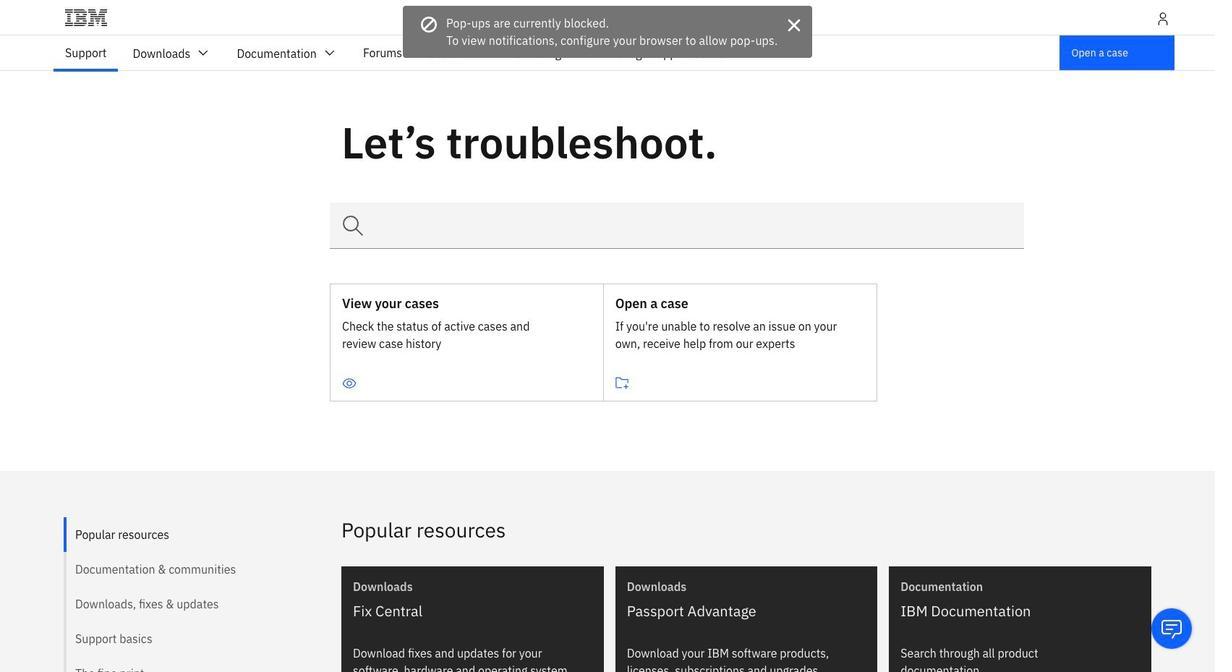 Task type: locate. For each thing, give the bounding box(es) containing it.
None text field
[[330, 203, 1025, 249]]

None search field
[[330, 203, 1025, 249]]

alert dialog
[[403, 6, 813, 58]]

download fixes and updates for your software, hardware and operating system region
[[342, 567, 604, 672]]

download your ibm software products, licenses, subscriptions and upgrades region
[[616, 567, 878, 672]]

open the chat window image
[[1161, 617, 1184, 641]]

large image
[[786, 17, 804, 34]]

ibm element
[[35, 0, 1181, 35]]

search through all product documentation region
[[890, 567, 1152, 672]]

menu bar
[[52, 35, 769, 70]]

user profile image
[[1157, 12, 1171, 26]]



Task type: vqa. For each thing, say whether or not it's contained in the screenshot.
CLOSE image
no



